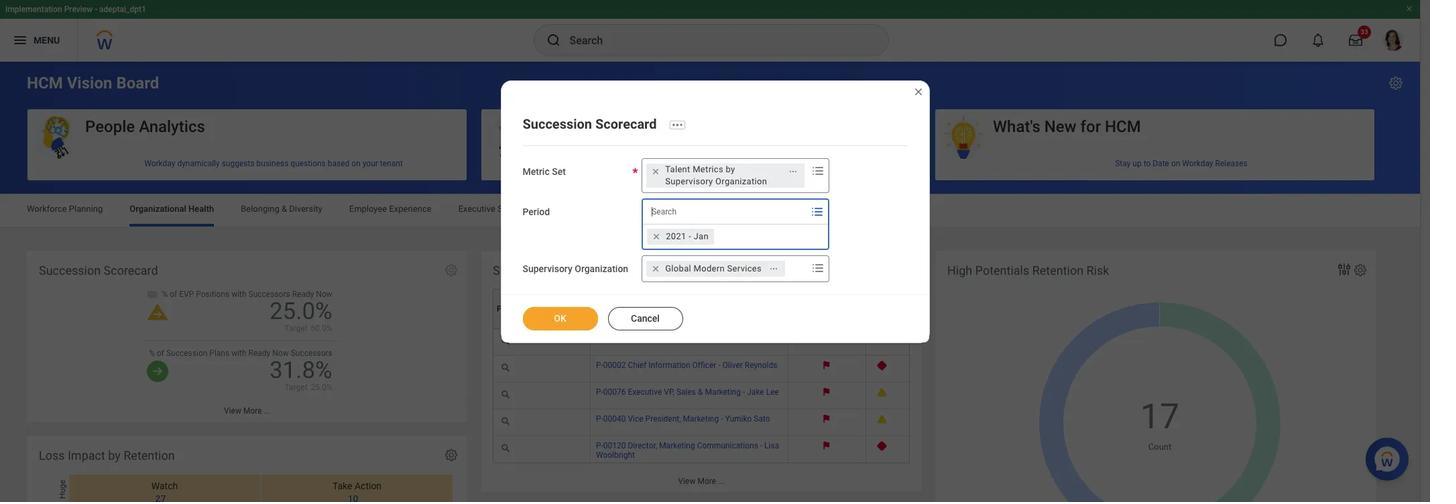 Task type: locate. For each thing, give the bounding box(es) containing it.
new
[[1044, 117, 1076, 136]]

0 vertical spatial executive
[[458, 204, 495, 214]]

plans
[[558, 263, 587, 278], [209, 349, 229, 358]]

p- for 00002
[[596, 361, 603, 370]]

1 horizontal spatial of
[[170, 290, 177, 299]]

at inside succession plans at risk element
[[590, 263, 601, 278]]

0 horizontal spatial by
[[108, 449, 121, 463]]

organization inside 'talent metrics by supervisory organization'
[[715, 176, 767, 186]]

scorecard up neutral warning "image" at the left bottom of page
[[104, 263, 158, 278]]

& inside p-00076 executive vp, sales & marketing - jake lee link
[[698, 388, 703, 397]]

at up position
[[590, 263, 601, 278]]

retention up watch
[[124, 449, 175, 463]]

0 vertical spatial officer
[[685, 334, 709, 343]]

chief for executive
[[628, 334, 647, 343]]

0 vertical spatial organization
[[715, 176, 767, 186]]

1 vertical spatial &
[[698, 388, 703, 397]]

officer
[[685, 334, 709, 343], [692, 361, 716, 370]]

x small image
[[649, 165, 662, 178], [649, 262, 662, 275]]

1 vertical spatial more
[[698, 477, 716, 486]]

more inside succession scorecard element
[[243, 407, 262, 416]]

0 vertical spatial now
[[316, 290, 332, 299]]

1 vertical spatial target
[[285, 383, 307, 392]]

neutral good image
[[147, 361, 168, 382]]

1 vertical spatial with
[[231, 349, 246, 358]]

& right sales
[[698, 388, 703, 397]]

p- down 00076
[[596, 414, 603, 424]]

1 horizontal spatial to
[[1143, 159, 1151, 168]]

view more ... link down % of succession plans with ready now successors on the left of page
[[27, 400, 467, 422]]

with right positions on the bottom left
[[231, 290, 246, 299]]

1 chief from the top
[[628, 334, 647, 343]]

0 horizontal spatial retention
[[124, 449, 175, 463]]

view more ... up loss impact by retention element
[[224, 407, 270, 416]]

0 vertical spatial succession scorecard
[[523, 116, 657, 132]]

target left 60.0%
[[285, 324, 307, 333]]

on right date
[[1171, 159, 1180, 168]]

0 horizontal spatial hcm
[[27, 74, 63, 93]]

more for succession scorecard
[[243, 407, 262, 416]]

prompts image right related actions image
[[810, 163, 826, 179]]

x small image left talent at the top
[[649, 165, 662, 178]]

successors
[[248, 290, 290, 299], [291, 349, 332, 358]]

1 horizontal spatial hcm
[[1105, 117, 1141, 136]]

1 vertical spatial by
[[108, 449, 121, 463]]

p- down 00040
[[596, 441, 603, 451]]

1 horizontal spatial ...
[[718, 477, 724, 486]]

by inside 'talent metrics by supervisory organization'
[[726, 164, 735, 174]]

action
[[355, 481, 382, 492]]

1 on from the left
[[352, 159, 361, 168]]

successors down 60.0%
[[291, 349, 332, 358]]

0 horizontal spatial to
[[730, 159, 737, 168]]

1 vertical spatial chief
[[628, 361, 647, 370]]

0 horizontal spatial successors
[[248, 290, 290, 299]]

0 horizontal spatial of
[[157, 349, 164, 358]]

target inside 25.0% target 60.0%
[[285, 324, 307, 333]]

organization down success
[[715, 176, 767, 186]]

... down 31.8% target 25.0%
[[264, 407, 270, 416]]

1 vertical spatial retention
[[124, 449, 175, 463]]

1 horizontal spatial retention
[[1032, 263, 1083, 278]]

2 on from the left
[[1171, 159, 1180, 168]]

position
[[594, 304, 624, 314]]

more down p-00120 director, marketing communications - lisa woolbright
[[698, 477, 716, 486]]

1 horizontal spatial at
[[771, 159, 778, 168]]

00120
[[603, 441, 626, 451]]

more inside succession plans at risk element
[[698, 477, 716, 486]]

p- for 00076
[[596, 388, 603, 397]]

1 x small image from the top
[[649, 165, 662, 178]]

profile logan mcneil element
[[1374, 25, 1412, 55]]

-
[[95, 5, 97, 14], [689, 231, 691, 241], [711, 334, 713, 343], [718, 361, 720, 370], [743, 388, 745, 397], [721, 414, 723, 424], [760, 441, 762, 451]]

... for succession scorecard
[[264, 407, 270, 416]]

more up loss impact by retention element
[[243, 407, 262, 416]]

view
[[224, 407, 241, 416], [678, 477, 696, 486]]

succession inside dialog
[[523, 116, 592, 132]]

2 target from the top
[[285, 383, 307, 392]]

view more ... down p-00120 director, marketing communications - lisa woolbright
[[678, 477, 724, 486]]

x small image left global
[[649, 262, 662, 275]]

view more ... inside succession scorecard element
[[224, 407, 270, 416]]

plans inside succession scorecard element
[[209, 349, 229, 358]]

plan button
[[497, 289, 595, 329]]

chief for information
[[628, 361, 647, 370]]

1 horizontal spatial view more ...
[[678, 477, 724, 486]]

0 horizontal spatial view more ...
[[224, 407, 270, 416]]

0 vertical spatial supervisory
[[665, 176, 713, 186]]

workday down analytics
[[144, 159, 175, 168]]

1 to from the left
[[730, 159, 737, 168]]

executive left summary in the top left of the page
[[458, 204, 495, 214]]

view for succession plans at risk
[[678, 477, 696, 486]]

global
[[665, 263, 691, 273]]

hcm left 'vision'
[[27, 74, 63, 93]]

1 with from the top
[[231, 290, 246, 299]]

with down % of evp positions with successors ready now
[[231, 349, 246, 358]]

1 vertical spatial %
[[149, 349, 155, 358]]

0 horizontal spatial &
[[282, 204, 287, 214]]

1 horizontal spatial by
[[726, 164, 735, 174]]

neutral warning image
[[147, 304, 168, 321]]

0 vertical spatial %
[[162, 290, 168, 299]]

- right preview
[[95, 5, 97, 14]]

... inside succession scorecard element
[[264, 407, 270, 416]]

target inside 31.8% target 25.0%
[[285, 383, 307, 392]]

0 horizontal spatial view more ... link
[[27, 400, 467, 422]]

0 vertical spatial of
[[170, 290, 177, 299]]

p-00001 chief executive officer - steve morgan link
[[596, 331, 764, 343]]

on left your
[[352, 159, 361, 168]]

2 with from the top
[[231, 349, 246, 358]]

0 vertical spatial retention
[[1032, 263, 1083, 278]]

1 vertical spatial officer
[[692, 361, 716, 370]]

p-00120 director, marketing communications - lisa woolbright link
[[596, 439, 779, 460]]

based
[[328, 159, 350, 168]]

0 vertical spatial plans
[[558, 263, 587, 278]]

metric
[[523, 166, 550, 177]]

0 vertical spatial with
[[231, 290, 246, 299]]

marketing down p-00076 executive vp, sales & marketing - jake lee
[[683, 414, 719, 424]]

tab list inside 17 main content
[[13, 194, 1407, 227]]

1 horizontal spatial view more ... link
[[481, 470, 922, 492]]

supervisory
[[665, 176, 713, 186], [523, 263, 572, 274]]

target down % of succession plans with ready now successors on the left of page
[[285, 383, 307, 392]]

- left jan
[[689, 231, 691, 241]]

ready down 25.0% target 60.0%
[[248, 349, 270, 358]]

to right key
[[730, 159, 737, 168]]

0 vertical spatial ...
[[264, 407, 270, 416]]

count
[[1148, 442, 1171, 452]]

with for ready
[[231, 349, 246, 358]]

organization up position
[[575, 263, 628, 274]]

1 target from the top
[[285, 324, 307, 333]]

marketing down oliver on the bottom right of page
[[705, 388, 741, 397]]

succession scorecard inside succession scorecard dialog
[[523, 116, 657, 132]]

scorecard up collaboration
[[595, 116, 657, 132]]

4 p- from the top
[[596, 414, 603, 424]]

1 horizontal spatial on
[[1171, 159, 1180, 168]]

1 vertical spatial plans
[[209, 349, 229, 358]]

prompts image up prompts icon
[[809, 204, 825, 220]]

view down p-00120 director, marketing communications - lisa woolbright
[[678, 477, 696, 486]]

summary
[[497, 204, 535, 214]]

2 to from the left
[[1143, 159, 1151, 168]]

1 horizontal spatial scorecard
[[595, 116, 657, 132]]

% up neutral warning "image" at the left bottom of page
[[162, 290, 168, 299]]

succession scorecard up set
[[523, 116, 657, 132]]

p- down 00002
[[596, 388, 603, 397]]

0 horizontal spatial organization
[[575, 263, 628, 274]]

- left the steve
[[711, 334, 713, 343]]

executive left vp,
[[628, 388, 662, 397]]

1 vertical spatial at
[[590, 263, 601, 278]]

1 vertical spatial x small image
[[649, 262, 662, 275]]

1 horizontal spatial succession scorecard
[[523, 116, 657, 132]]

chief right 00002
[[628, 361, 647, 370]]

x small image for set
[[649, 165, 662, 178]]

1 p- from the top
[[596, 334, 603, 343]]

executive
[[458, 204, 495, 214], [648, 334, 683, 343], [628, 388, 662, 397]]

ok
[[554, 313, 566, 324]]

1 horizontal spatial now
[[316, 290, 332, 299]]

00001
[[603, 334, 626, 343]]

% for % of evp positions with successors ready now
[[162, 290, 168, 299]]

people
[[85, 117, 135, 136]]

0 vertical spatial chief
[[628, 334, 647, 343]]

notifications large image
[[1311, 34, 1325, 47]]

watch
[[151, 481, 178, 492]]

risk for succession plans at risk
[[604, 263, 627, 278]]

1 horizontal spatial plans
[[558, 263, 587, 278]]

executive up information
[[648, 334, 683, 343]]

view more ...
[[224, 407, 270, 416], [678, 477, 724, 486]]

column header
[[866, 289, 897, 329]]

supervisory up plan button
[[523, 263, 572, 274]]

implementation preview -   adeptai_dpt1 banner
[[0, 0, 1420, 62]]

succession up set
[[523, 116, 592, 132]]

workday up set
[[539, 117, 601, 136]]

1 horizontal spatial supervisory
[[665, 176, 713, 186]]

at
[[771, 159, 778, 168], [590, 263, 601, 278]]

%
[[162, 290, 168, 299], [149, 349, 155, 358]]

p- up 00002
[[596, 334, 603, 343]]

1 vertical spatial view
[[678, 477, 696, 486]]

target
[[285, 324, 307, 333], [285, 383, 307, 392]]

target for 25.0%
[[285, 324, 307, 333]]

1 vertical spatial view more ...
[[678, 477, 724, 486]]

% for % of succession plans with ready now successors
[[149, 349, 155, 358]]

hcm
[[27, 74, 63, 93], [1105, 117, 1141, 136]]

workday left releases
[[1182, 159, 1213, 168]]

by inside 17 main content
[[108, 449, 121, 463]]

by for impact
[[108, 449, 121, 463]]

evp
[[179, 290, 194, 299]]

retention right potentials
[[1032, 263, 1083, 278]]

2 risk from the left
[[1086, 263, 1109, 278]]

1 horizontal spatial &
[[698, 388, 703, 397]]

0 horizontal spatial succession scorecard
[[39, 263, 158, 278]]

... inside succession plans at risk element
[[718, 477, 724, 486]]

talent metrics by supervisory organization
[[665, 164, 767, 186]]

0 horizontal spatial on
[[352, 159, 361, 168]]

related actions image
[[769, 264, 778, 273]]

1 horizontal spatial ready
[[292, 290, 314, 299]]

supervisory organization
[[523, 263, 628, 274]]

of left evp
[[170, 290, 177, 299]]

p- down 00001
[[596, 361, 603, 370]]

0 vertical spatial target
[[285, 324, 307, 333]]

workday community
[[539, 117, 688, 136]]

chief down cancel button
[[628, 334, 647, 343]]

retention
[[1032, 263, 1083, 278], [124, 449, 175, 463]]

of for evp
[[170, 290, 177, 299]]

2 x small image from the top
[[649, 262, 662, 275]]

3 p- from the top
[[596, 388, 603, 397]]

view down % of succession plans with ready now successors on the left of page
[[224, 407, 241, 416]]

at left related actions image
[[771, 159, 778, 168]]

workforce planning
[[27, 204, 103, 214]]

p- inside p-00120 director, marketing communications - lisa woolbright
[[596, 441, 603, 451]]

workday right success
[[780, 159, 811, 168]]

1 vertical spatial of
[[157, 349, 164, 358]]

% up neutral good image
[[149, 349, 155, 358]]

0 horizontal spatial more
[[243, 407, 262, 416]]

organization
[[715, 176, 767, 186], [575, 263, 628, 274]]

1 vertical spatial ...
[[718, 477, 724, 486]]

1 vertical spatial supervisory
[[523, 263, 572, 274]]

adeptai_dpt1
[[99, 5, 146, 14]]

00002
[[603, 361, 626, 370]]

1 vertical spatial ready
[[248, 349, 270, 358]]

implementation preview -   adeptai_dpt1
[[5, 5, 146, 14]]

cancel button
[[608, 307, 683, 330]]

0 horizontal spatial %
[[149, 349, 155, 358]]

tab list
[[13, 194, 1407, 227]]

1 vertical spatial view more ... link
[[481, 470, 922, 492]]

1 vertical spatial scorecard
[[104, 263, 158, 278]]

marketing
[[705, 388, 741, 397], [683, 414, 719, 424], [659, 441, 695, 451]]

succession scorecard down planning
[[39, 263, 158, 278]]

& left diversity
[[282, 204, 287, 214]]

take action
[[332, 481, 382, 492]]

0 vertical spatial view
[[224, 407, 241, 416]]

of up neutral good image
[[157, 349, 164, 358]]

1 horizontal spatial more
[[698, 477, 716, 486]]

2 p- from the top
[[596, 361, 603, 370]]

global modern services element
[[665, 263, 762, 275]]

1 horizontal spatial risk
[[1086, 263, 1109, 278]]

25.0%
[[269, 298, 332, 325], [311, 383, 332, 392]]

what's new for hcm button
[[935, 109, 1374, 160]]

now down 25.0% target 60.0%
[[272, 349, 289, 358]]

hcm right for
[[1105, 117, 1141, 136]]

risk
[[604, 263, 627, 278], [1086, 263, 1109, 278]]

- inside banner
[[95, 5, 97, 14]]

lee
[[766, 388, 779, 397]]

officer up p-00002 chief information officer - oliver reynolds link
[[685, 334, 709, 343]]

5 p- from the top
[[596, 441, 603, 451]]

preview
[[64, 5, 93, 14]]

ready
[[292, 290, 314, 299], [248, 349, 270, 358]]

1 vertical spatial executive
[[648, 334, 683, 343]]

morgan
[[736, 334, 764, 343]]

0 horizontal spatial risk
[[604, 263, 627, 278]]

- left the lisa
[[760, 441, 762, 451]]

0 horizontal spatial scorecard
[[104, 263, 158, 278]]

to right up
[[1143, 159, 1151, 168]]

the
[[702, 159, 713, 168]]

p-00076 executive vp, sales & marketing - jake lee
[[596, 388, 779, 397]]

workday
[[539, 117, 601, 136], [144, 159, 175, 168], [780, 159, 811, 168], [1182, 159, 1213, 168]]

x small image inside talent metrics by supervisory organization, press delete to clear value. option
[[649, 165, 662, 178]]

25.0% down 60.0%
[[311, 383, 332, 392]]

officer for information
[[692, 361, 716, 370]]

now up 60.0%
[[316, 290, 332, 299]]

p-
[[596, 334, 603, 343], [596, 361, 603, 370], [596, 388, 603, 397], [596, 414, 603, 424], [596, 441, 603, 451]]

close succession scorecard image
[[913, 86, 924, 97]]

view more ... link down p-00120 director, marketing communications - lisa woolbright
[[481, 470, 922, 492]]

take
[[332, 481, 352, 492]]

1 horizontal spatial view
[[678, 477, 696, 486]]

up
[[1133, 159, 1142, 168]]

business
[[256, 159, 289, 168]]

view inside succession scorecard element
[[224, 407, 241, 416]]

marketing inside p-00120 director, marketing communications - lisa woolbright
[[659, 441, 695, 451]]

suggests
[[222, 159, 255, 168]]

questions
[[291, 159, 326, 168]]

0 vertical spatial at
[[771, 159, 778, 168]]

0 vertical spatial ready
[[292, 290, 314, 299]]

officer left oliver on the bottom right of page
[[692, 361, 716, 370]]

1 horizontal spatial organization
[[715, 176, 767, 186]]

of for succession
[[157, 349, 164, 358]]

community
[[606, 117, 688, 136]]

2 vertical spatial marketing
[[659, 441, 695, 451]]

1 vertical spatial 25.0%
[[311, 383, 332, 392]]

potentials
[[975, 263, 1029, 278]]

0 vertical spatial by
[[726, 164, 735, 174]]

p-00040 vice president, marketing - yumiko sato link
[[596, 412, 770, 424]]

by
[[726, 164, 735, 174], [108, 449, 121, 463]]

0 horizontal spatial at
[[590, 263, 601, 278]]

with for successors
[[231, 290, 246, 299]]

plans up plan button
[[558, 263, 587, 278]]

1 vertical spatial hcm
[[1105, 117, 1141, 136]]

succession scorecard element
[[27, 251, 467, 422]]

supervisory down talent at the top
[[665, 176, 713, 186]]

to inside 'link'
[[730, 159, 737, 168]]

0 horizontal spatial ...
[[264, 407, 270, 416]]

plans down positions on the bottom left
[[209, 349, 229, 358]]

0 vertical spatial scorecard
[[595, 116, 657, 132]]

ready up 60.0%
[[292, 290, 314, 299]]

successors right positions on the bottom left
[[248, 290, 290, 299]]

1 risk from the left
[[604, 263, 627, 278]]

hcm inside button
[[1105, 117, 1141, 136]]

2 chief from the top
[[628, 361, 647, 370]]

high
[[947, 263, 972, 278]]

president,
[[645, 414, 681, 424]]

0 horizontal spatial now
[[272, 349, 289, 358]]

0 horizontal spatial view
[[224, 407, 241, 416]]

p-00040 vice president, marketing - yumiko sato
[[596, 414, 770, 424]]

prompts image
[[810, 163, 826, 179], [809, 204, 825, 220]]

view inside succession plans at risk element
[[678, 477, 696, 486]]

view more ... inside succession plans at risk element
[[678, 477, 724, 486]]

plan
[[497, 304, 513, 314]]

on inside stay up to date on workday releases link
[[1171, 159, 1180, 168]]

tab list containing workforce planning
[[13, 194, 1407, 227]]

1 vertical spatial succession scorecard
[[39, 263, 158, 278]]

25.0% up 31.8%
[[269, 298, 332, 325]]

succession
[[523, 116, 592, 132], [39, 263, 101, 278], [493, 263, 555, 278], [166, 349, 207, 358]]

0 vertical spatial x small image
[[649, 165, 662, 178]]

00040
[[603, 414, 626, 424]]

target for 31.8%
[[285, 383, 307, 392]]

1 vertical spatial marketing
[[683, 414, 719, 424]]

1 horizontal spatial successors
[[291, 349, 332, 358]]

25.0% inside 31.8% target 25.0%
[[311, 383, 332, 392]]

marketing down p-00040 vice president, marketing - yumiko sato
[[659, 441, 695, 451]]

view for succession scorecard
[[224, 407, 241, 416]]

0 horizontal spatial plans
[[209, 349, 229, 358]]

Period field
[[643, 200, 828, 224]]

... down communications
[[718, 477, 724, 486]]



Task type: describe. For each thing, give the bounding box(es) containing it.
0 vertical spatial prompts image
[[810, 163, 826, 179]]

column header inside succession plans at risk element
[[866, 289, 897, 329]]

% of evp positions with successors ready now
[[162, 290, 332, 299]]

impact
[[68, 449, 105, 463]]

0 horizontal spatial ready
[[248, 349, 270, 358]]

inbox large image
[[1349, 34, 1362, 47]]

p- for 00040
[[596, 414, 603, 424]]

belonging
[[241, 204, 279, 214]]

officer for executive
[[685, 334, 709, 343]]

metric set
[[523, 166, 566, 177]]

17 main content
[[0, 62, 1420, 502]]

employee
[[349, 204, 387, 214]]

set
[[552, 166, 566, 177]]

workday dynamically suggests business questions based on your tenant link
[[27, 153, 467, 173]]

planning
[[69, 204, 103, 214]]

2 vertical spatial executive
[[628, 388, 662, 397]]

sales
[[676, 388, 696, 397]]

2021 - jan element
[[666, 230, 709, 243]]

collaboration
[[644, 159, 691, 168]]

p-00001 chief executive officer - steve morgan
[[596, 334, 764, 343]]

x small image
[[650, 230, 663, 243]]

global modern services, press delete to clear value. option
[[646, 261, 785, 277]]

view more ... link for succession plans at risk
[[481, 470, 922, 492]]

hcm vision board
[[27, 74, 159, 93]]

p-00076 executive vp, sales & marketing - jake lee link
[[596, 385, 779, 397]]

0 horizontal spatial supervisory
[[523, 263, 572, 274]]

retention inside loss impact by retention element
[[124, 449, 175, 463]]

60.0%
[[311, 324, 332, 333]]

metrics
[[693, 164, 723, 174]]

vision
[[67, 74, 112, 93]]

- left oliver on the bottom right of page
[[718, 361, 720, 370]]

0 vertical spatial marketing
[[705, 388, 741, 397]]

jake
[[747, 388, 764, 397]]

- left yumiko
[[721, 414, 723, 424]]

supervisory inside 'talent metrics by supervisory organization'
[[665, 176, 713, 186]]

jan
[[694, 231, 709, 241]]

collaboration is the key to success at workday
[[644, 159, 811, 168]]

succession scorecard inside succession scorecard element
[[39, 263, 158, 278]]

0 vertical spatial successors
[[248, 290, 290, 299]]

2021 - jan
[[666, 231, 709, 241]]

retention inside high potentials retention risk element
[[1032, 263, 1083, 278]]

x small image for organization
[[649, 262, 662, 275]]

1 vertical spatial successors
[[291, 349, 332, 358]]

organizational
[[130, 204, 186, 214]]

risk for high potentials retention risk
[[1086, 263, 1109, 278]]

succession plans at risk element
[[481, 251, 922, 492]]

health
[[188, 204, 214, 214]]

key
[[715, 159, 728, 168]]

- inside p-00120 director, marketing communications - lisa woolbright
[[760, 441, 762, 451]]

0 vertical spatial 25.0%
[[269, 298, 332, 325]]

prompts image
[[810, 260, 826, 276]]

1 vertical spatial prompts image
[[809, 204, 825, 220]]

ok button
[[523, 307, 598, 330]]

stay up to date on workday releases
[[1115, 159, 1248, 168]]

analytics
[[139, 117, 205, 136]]

configure this page image
[[1388, 75, 1404, 91]]

close environment banner image
[[1405, 5, 1413, 13]]

workday inside 'link'
[[780, 159, 811, 168]]

positions
[[196, 290, 229, 299]]

workday dynamically suggests business questions based on your tenant
[[144, 159, 403, 168]]

what's new for hcm
[[993, 117, 1141, 136]]

stay up to date on workday releases link
[[935, 153, 1374, 173]]

workforce
[[27, 204, 67, 214]]

loss impact by retention
[[39, 449, 175, 463]]

employee experience
[[349, 204, 432, 214]]

- inside "option"
[[689, 231, 691, 241]]

success
[[739, 159, 769, 168]]

belonging & diversity
[[241, 204, 322, 214]]

00076
[[603, 388, 626, 397]]

information
[[648, 361, 690, 370]]

period
[[523, 206, 550, 217]]

31.8% target 25.0%
[[269, 357, 332, 392]]

talent
[[665, 164, 690, 174]]

at inside collaboration is the key to success at workday 'link'
[[771, 159, 778, 168]]

- left jake
[[743, 388, 745, 397]]

view more ... for succession plans at risk
[[678, 477, 724, 486]]

% of succession plans with ready now successors
[[149, 349, 332, 358]]

is
[[693, 159, 700, 168]]

vp,
[[664, 388, 674, 397]]

succession scorecard dialog
[[500, 80, 930, 343]]

more for succession plans at risk
[[698, 477, 716, 486]]

executive summary
[[458, 204, 535, 214]]

p- for 00001
[[596, 334, 603, 343]]

woolbright
[[596, 451, 635, 460]]

modern
[[694, 263, 725, 273]]

collaboration is the key to success at workday link
[[481, 153, 920, 173]]

loss impact by retention element
[[27, 436, 467, 502]]

talent metrics by supervisory organization element
[[665, 163, 781, 188]]

p-00120 director, marketing communications - lisa woolbright
[[596, 441, 779, 460]]

17
[[1140, 396, 1179, 437]]

succession up plan
[[493, 263, 555, 278]]

succession up neutral good image
[[166, 349, 207, 358]]

25.0% target 60.0%
[[269, 298, 332, 333]]

dynamically
[[177, 159, 220, 168]]

workday inside button
[[539, 117, 601, 136]]

succession down workforce planning
[[39, 263, 101, 278]]

p-00002 chief information officer - oliver reynolds link
[[596, 358, 777, 370]]

date
[[1153, 159, 1169, 168]]

workday community button
[[481, 109, 920, 160]]

succession plans at risk
[[493, 263, 627, 278]]

0 vertical spatial hcm
[[27, 74, 63, 93]]

view more ... for succession scorecard
[[224, 407, 270, 416]]

2021
[[666, 231, 686, 241]]

oliver
[[722, 361, 743, 370]]

tenant
[[380, 159, 403, 168]]

view more ... link for succession scorecard
[[27, 400, 467, 422]]

yumiko
[[725, 414, 752, 424]]

related actions image
[[789, 167, 798, 176]]

position button
[[594, 289, 793, 329]]

for
[[1080, 117, 1101, 136]]

scorecard inside dialog
[[595, 116, 657, 132]]

0 vertical spatial &
[[282, 204, 287, 214]]

1 vertical spatial organization
[[575, 263, 628, 274]]

scorecard inside 17 main content
[[104, 263, 158, 278]]

talent metrics by supervisory organization, press delete to clear value. option
[[646, 163, 805, 188]]

sato
[[754, 414, 770, 424]]

1 vertical spatial now
[[272, 349, 289, 358]]

search image
[[545, 32, 561, 48]]

high potentials retention risk element
[[935, 251, 1376, 502]]

organizational health
[[130, 204, 214, 214]]

diversity
[[289, 204, 322, 214]]

2021 - jan, press delete to clear value. option
[[647, 228, 714, 245]]

p- for 00120
[[596, 441, 603, 451]]

people analytics button
[[27, 109, 467, 160]]

high potentials retention risk
[[947, 263, 1109, 278]]

services
[[727, 263, 762, 273]]

... for succession plans at risk
[[718, 477, 724, 486]]

by for metrics
[[726, 164, 735, 174]]

your
[[363, 159, 378, 168]]

on inside workday dynamically suggests business questions based on your tenant link
[[352, 159, 361, 168]]



Task type: vqa. For each thing, say whether or not it's contained in the screenshot.
left Worklets
no



